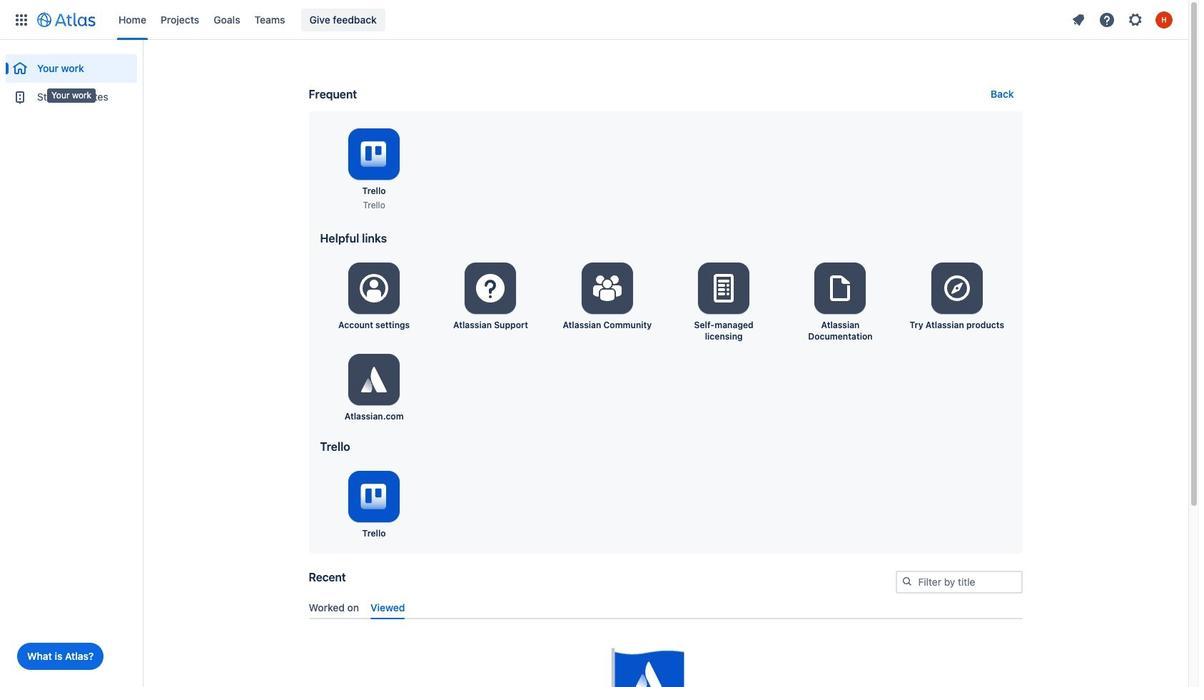 Task type: describe. For each thing, give the bounding box(es) containing it.
switch to... image
[[13, 11, 30, 28]]

search image
[[902, 576, 913, 588]]

Filter by title field
[[897, 573, 1022, 593]]

help icon image
[[1099, 11, 1116, 28]]

top element
[[9, 0, 1066, 40]]

account image
[[1156, 11, 1173, 28]]

notifications image
[[1070, 11, 1088, 28]]



Task type: vqa. For each thing, say whether or not it's contained in the screenshot.
Open Intercom Messenger icon
no



Task type: locate. For each thing, give the bounding box(es) containing it.
settings image
[[1128, 11, 1145, 28], [357, 271, 391, 306], [590, 271, 625, 306]]

2 horizontal spatial settings image
[[1128, 11, 1145, 28]]

0 horizontal spatial settings image
[[357, 271, 391, 306]]

tab list
[[303, 596, 1029, 620]]

settings image
[[474, 271, 508, 306], [707, 271, 741, 306], [824, 271, 858, 306], [940, 271, 975, 306], [357, 363, 391, 397]]

banner
[[0, 0, 1189, 40]]

1 horizontal spatial settings image
[[590, 271, 625, 306]]

group
[[6, 40, 137, 116]]

list
[[111, 0, 1066, 40], [1066, 8, 1180, 31]]

tooltip
[[47, 89, 96, 103]]



